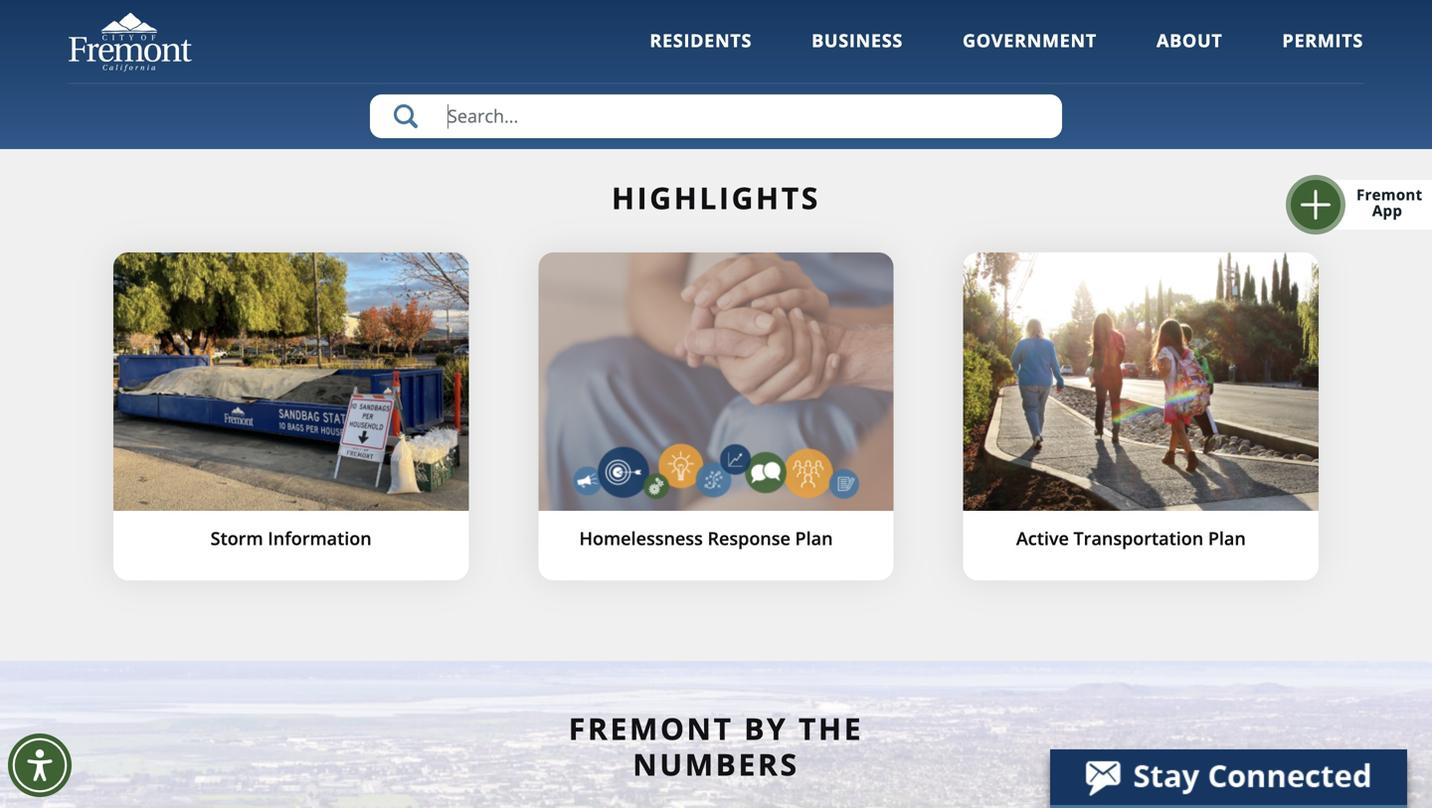 Task type: describe. For each thing, give the bounding box(es) containing it.
active transportation plan
[[1017, 527, 1247, 551]]

by
[[744, 709, 789, 750]]

fremont by the numbers
[[569, 709, 864, 786]]

stay connected image
[[1051, 750, 1406, 806]]

family walking on sidewalk image
[[964, 253, 1319, 511]]

permits
[[1283, 28, 1364, 53]]

transportation
[[1074, 527, 1204, 551]]

numbers
[[633, 745, 800, 786]]

sandbag station with sand in bin and bags to fill image
[[113, 253, 469, 511]]

more news link
[[615, 19, 818, 64]]

government
[[963, 28, 1097, 53]]

homelessness response plan
[[580, 527, 833, 551]]

plan for homelessness response plan
[[796, 527, 833, 551]]

residents
[[650, 28, 752, 53]]

news
[[718, 30, 765, 53]]

storm information
[[211, 527, 372, 551]]

about link
[[1157, 28, 1223, 79]]

more news
[[668, 30, 765, 53]]

photo of two people holding hands and a planning process and myfremont logo image
[[539, 253, 894, 511]]

plan for active transportation plan
[[1209, 527, 1247, 551]]

Search text field
[[370, 95, 1063, 138]]

permits link
[[1283, 28, 1364, 79]]

the
[[799, 709, 864, 750]]

active
[[1017, 527, 1069, 551]]

fremont app
[[1357, 185, 1423, 221]]

fremont app link
[[1312, 180, 1433, 230]]



Task type: vqa. For each thing, say whether or not it's contained in the screenshot.
More News Link
yes



Task type: locate. For each thing, give the bounding box(es) containing it.
fremont
[[1357, 185, 1423, 205]]

app
[[1373, 200, 1403, 221]]

1 plan from the left
[[796, 527, 833, 551]]

response
[[708, 527, 791, 551]]

active transportation plan link
[[964, 253, 1319, 581]]

0 horizontal spatial plan
[[796, 527, 833, 551]]

storm information link
[[113, 253, 469, 581]]

plan right transportation on the right
[[1209, 527, 1247, 551]]

2 plan from the left
[[1209, 527, 1247, 551]]

about
[[1157, 28, 1223, 53]]

business link
[[812, 28, 903, 79]]

homelessness response plan link
[[539, 253, 894, 581]]

government link
[[963, 28, 1097, 79]]

homelessness
[[580, 527, 703, 551]]

fremont
[[569, 709, 734, 750]]

more
[[668, 30, 713, 53]]

plan
[[796, 527, 833, 551], [1209, 527, 1247, 551]]

information
[[268, 527, 372, 551]]

1 horizontal spatial plan
[[1209, 527, 1247, 551]]

plan right response
[[796, 527, 833, 551]]

storm
[[211, 527, 263, 551]]

residents link
[[650, 28, 752, 79]]

business
[[812, 28, 903, 53]]

highlights
[[612, 178, 821, 218]]



